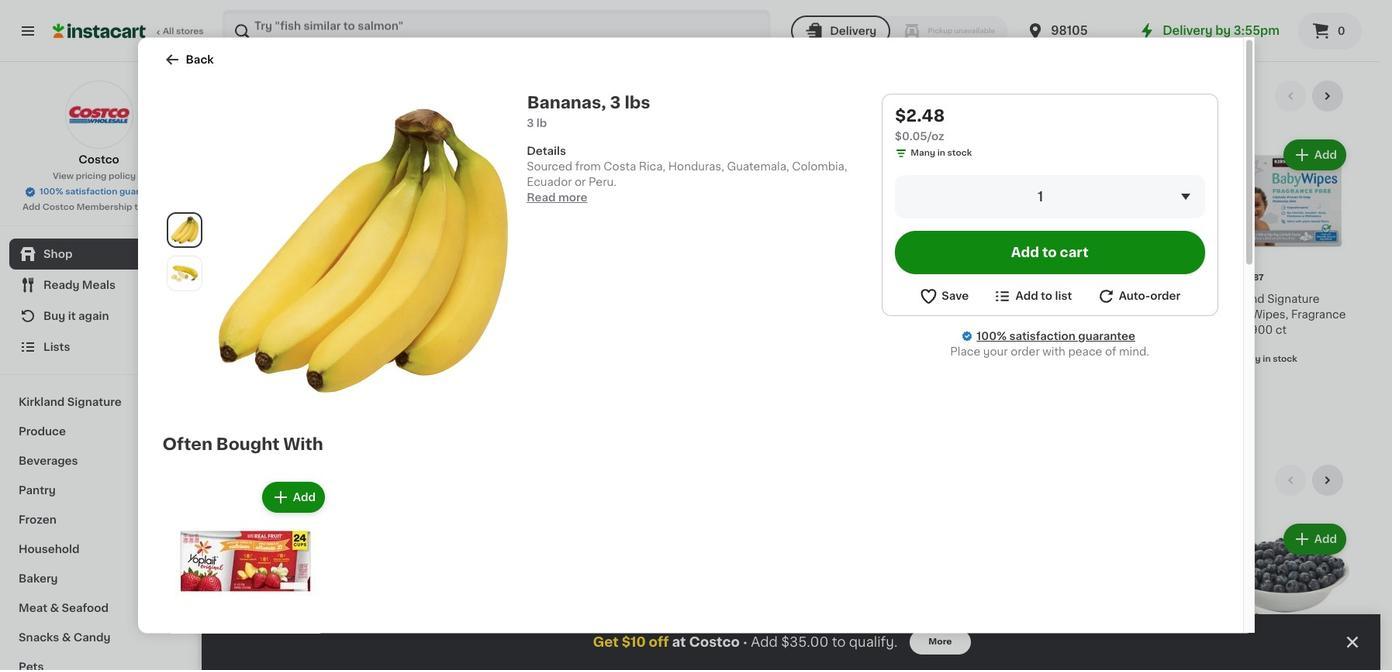 Task type: locate. For each thing, give the bounding box(es) containing it.
0 vertical spatial save
[[146, 203, 166, 212]]

0 vertical spatial 30
[[1007, 325, 1022, 336]]

1 horizontal spatial bananas,
[[527, 94, 606, 110]]

2 organic from the left
[[1222, 641, 1258, 649]]

$ inside the $ 24 25
[[942, 274, 947, 282]]

24 up "save" at the top right
[[947, 273, 969, 289]]

2 $ from the left
[[942, 274, 947, 282]]

item carousel region containing add
[[141, 472, 1240, 671]]

add costco membership to save
[[23, 203, 166, 212]]

fresh down the bought
[[233, 472, 281, 489]]

$10 up the platinum
[[876, 295, 891, 304]]

24 down "cage"
[[1080, 324, 1091, 333]]

2 vertical spatial view
[[1171, 475, 1197, 486]]

30 down "4.5""
[[1007, 325, 1022, 336]]

fl left oz on the left bottom of page
[[274, 340, 280, 348]]

kirkland inside kirkland signature bath tissue, 2-ply, 4.5" x 4", 380 sheets, 30 ct 30 ct
[[938, 294, 982, 305]]

24 right eggs, on the right top of the page
[[1171, 309, 1185, 320]]

sourced
[[527, 161, 572, 171]]

100% up add costco membership to save
[[40, 188, 63, 196]]

signature up wipes,
[[1267, 294, 1320, 305]]

$10 left off
[[622, 637, 646, 649]]

$35.00
[[781, 637, 829, 649]]

buy it again link
[[9, 301, 188, 332]]

many in stock down $0.05/oz
[[910, 148, 972, 157]]

0 vertical spatial bananas,
[[527, 94, 606, 110]]

fresh down powerwash
[[797, 340, 827, 351]]

costco left •
[[689, 637, 740, 649]]

guarantee down policy
[[119, 188, 164, 196]]

1 horizontal spatial oz,
[[892, 340, 908, 351]]

dish
[[862, 325, 887, 336]]

tissue,
[[938, 309, 977, 320]]

24 left 87
[[1230, 273, 1252, 289]]

0 horizontal spatial fresh
[[233, 472, 281, 489]]

0 horizontal spatial lbs
[[436, 294, 452, 305]]

bananas, 3 lbs 3 lb up from
[[527, 94, 650, 128]]

baby
[[1221, 309, 1249, 320]]

satisfaction up the place your order with peace of mind.
[[1009, 330, 1076, 341]]

more button
[[910, 631, 971, 655]]

view all (30+) button
[[1164, 81, 1263, 112]]

household link
[[9, 535, 188, 565]]

delivery for delivery
[[830, 26, 877, 36]]

add button for 2
[[438, 141, 498, 169]]

0 horizontal spatial delivery
[[830, 26, 877, 36]]

100% satisfaction guarantee down view pricing policy link
[[40, 188, 164, 196]]

0 vertical spatial fresh
[[797, 340, 827, 351]]

fl right 16
[[883, 340, 890, 351]]

order left with
[[1011, 346, 1040, 357]]

lb up details
[[537, 117, 547, 128]]

1 vertical spatial guarantee
[[1078, 330, 1135, 341]]

1 horizontal spatial $10
[[876, 295, 891, 304]]

1 horizontal spatial bananas, 3 lbs 3 lb
[[527, 94, 650, 128]]

fl inside dawn ultra platinum powerwash dish spray, fresh scent, 16 fl oz, 3 ct
[[883, 340, 890, 351]]

kirkland up produce
[[19, 397, 65, 408]]

0 horizontal spatial lb
[[382, 309, 390, 317]]

1 field
[[895, 175, 1205, 218]]

$ left 48 on the left top of the page
[[377, 274, 383, 282]]

0 vertical spatial 100% satisfaction guarantee
[[40, 188, 164, 196]]

signature up eggs, on the right top of the page
[[1126, 294, 1178, 305]]

1 vertical spatial lbs
[[436, 294, 452, 305]]

signature up the ply,
[[985, 294, 1037, 305]]

costco logo image
[[65, 81, 133, 149]]

1 horizontal spatial $
[[942, 274, 947, 282]]

1 $ from the left
[[377, 274, 383, 282]]

$3.10 element
[[797, 656, 926, 671]]

2 horizontal spatial fl
[[883, 340, 890, 351]]

1 horizontal spatial satisfaction
[[1009, 330, 1076, 341]]

0 vertical spatial 900
[[1250, 325, 1273, 336]]

dawn ultra platinum powerwash dish spray, fresh scent, 16 fl oz, 3 ct
[[797, 309, 924, 367]]

1 vertical spatial bananas, 3 lbs 3 lb
[[374, 294, 452, 317]]

all for (40+)
[[1200, 475, 1213, 486]]

kirkland inside kirkland signature purified drinking water, 16.9 fl oz, 40-count 40 x 16.9 fl oz
[[233, 294, 277, 305]]

$ left 21
[[1083, 274, 1088, 282]]

1 horizontal spatial guarantee
[[1078, 330, 1135, 341]]

1 horizontal spatial lb
[[537, 117, 547, 128]]

1 vertical spatial &
[[62, 633, 71, 644]]

kirkland inside kirkland signature baby wipes, fragrance free, 900 ct 900 ct many in stock
[[1221, 294, 1265, 305]]

None search field
[[222, 9, 771, 53]]

colombia,
[[792, 161, 847, 171]]

many down free,
[[1236, 355, 1261, 364]]

snacks
[[19, 633, 59, 644]]

treatment tracker modal dialog
[[202, 615, 1381, 671]]

0 horizontal spatial x
[[247, 340, 252, 348]]

signature inside kirkland signature baby wipes, fragrance free, 900 ct 900 ct many in stock
[[1267, 294, 1320, 305]]

1 horizontal spatial x
[[1038, 309, 1044, 320]]

x inside kirkland signature purified drinking water, 16.9 fl oz, 40-count 40 x 16.9 fl oz
[[247, 340, 252, 348]]

0 horizontal spatial costco
[[42, 203, 75, 212]]

costco
[[78, 154, 119, 165], [42, 203, 75, 212], [689, 637, 740, 649]]

1 vertical spatial 900
[[1221, 340, 1239, 348]]

oz, down 'spray,'
[[892, 340, 908, 351]]

1
[[1038, 190, 1043, 202]]

view left (30+)
[[1171, 91, 1198, 102]]

delivery inside delivery "button"
[[830, 26, 877, 36]]

satisfaction
[[65, 188, 117, 196], [1009, 330, 1076, 341]]

many down $ 2 48
[[389, 324, 414, 333]]

4 96
[[241, 273, 266, 289]]

rica,
[[639, 161, 666, 171]]

1 horizontal spatial &
[[62, 633, 71, 644]]

kirkland up the tissue,
[[938, 294, 982, 305]]

2 horizontal spatial costco
[[689, 637, 740, 649]]

0 horizontal spatial $
[[377, 274, 383, 282]]

details sourced from costa rica, honduras, guatemala, colombia, ecuador or peru. read more
[[527, 145, 847, 202]]

bananas,
[[527, 94, 606, 110], [374, 294, 423, 305]]

kirkland up purified
[[233, 294, 277, 305]]

0 vertical spatial 100%
[[40, 188, 63, 196]]

honduras,
[[668, 161, 724, 171]]

0 vertical spatial costco
[[78, 154, 119, 165]]

fruits bananas, 3 lbs hero image
[[218, 105, 508, 395]]

kirkland signature baby wipes, fragrance free, 900 ct 900 ct many in stock
[[1221, 294, 1346, 364]]

98105 button
[[1026, 9, 1119, 53]]

$ 24 25
[[942, 273, 982, 289]]

many down $0.05/oz
[[910, 148, 935, 157]]

1 vertical spatial 30
[[938, 340, 950, 348]]

kirkland
[[233, 294, 277, 305], [938, 294, 982, 305], [1080, 294, 1123, 305], [1221, 294, 1265, 305], [19, 397, 65, 408]]

0 horizontal spatial 900
[[1221, 340, 1239, 348]]

to right membership
[[134, 203, 143, 212]]

view all (40+) button
[[1164, 465, 1263, 496]]

16.9 left oz on the left bottom of page
[[254, 340, 272, 348]]

0 vertical spatial lbs
[[624, 94, 650, 110]]

1 vertical spatial x
[[247, 340, 252, 348]]

1 vertical spatial costco
[[42, 203, 75, 212]]

900 down free,
[[1221, 340, 1239, 348]]

all stores link
[[53, 9, 205, 53]]

$ 6 21
[[1083, 273, 1111, 289]]

auto-order
[[1119, 290, 1181, 301]]

2 horizontal spatial $
[[1083, 274, 1088, 282]]

$ inside $ 2 48
[[377, 274, 383, 282]]

1 vertical spatial order
[[1011, 346, 1040, 357]]

30 down 380
[[938, 340, 950, 348]]

view inside popup button
[[1171, 91, 1198, 102]]

1 horizontal spatial delivery
[[1163, 25, 1213, 36]]

add button for spend $70, save $10
[[861, 141, 921, 169]]

100% inside button
[[40, 188, 63, 196]]

save down $12.43 element
[[853, 295, 874, 304]]

many in stock
[[910, 148, 972, 157], [389, 324, 451, 333], [1095, 340, 1156, 348], [248, 355, 309, 364], [954, 355, 1015, 364]]

order up eggs, on the right top of the page
[[1150, 290, 1181, 301]]

0 vertical spatial $10
[[876, 295, 891, 304]]

0 horizontal spatial &
[[50, 603, 59, 614]]

view for view all (30+)
[[1171, 91, 1198, 102]]

lb
[[537, 117, 547, 128], [382, 309, 390, 317]]

save right membership
[[146, 203, 166, 212]]

or
[[575, 176, 586, 187]]

& for meat
[[50, 603, 59, 614]]

0 horizontal spatial order
[[1011, 346, 1040, 357]]

0 horizontal spatial 100%
[[40, 188, 63, 196]]

100% satisfaction guarantee link
[[977, 328, 1135, 344]]

snacks & candy link
[[9, 624, 188, 653]]

x inside kirkland signature bath tissue, 2-ply, 4.5" x 4", 380 sheets, 30 ct 30 ct
[[1038, 309, 1044, 320]]

0 horizontal spatial 30
[[938, 340, 950, 348]]

& left candy
[[62, 633, 71, 644]]

0 horizontal spatial bananas,
[[374, 294, 423, 305]]

costco down 100% satisfaction guarantee button
[[42, 203, 75, 212]]

service type group
[[791, 16, 1008, 47]]

lists
[[43, 342, 70, 353]]

& right meat
[[50, 603, 59, 614]]

0 vertical spatial oz,
[[267, 325, 283, 336]]

1 horizontal spatial fresh
[[797, 340, 827, 351]]

lbs
[[624, 94, 650, 110], [436, 294, 452, 305]]

item carousel region
[[233, 81, 1350, 453], [233, 465, 1350, 671], [141, 472, 1240, 671]]

0 vertical spatial lb
[[537, 117, 547, 128]]

place your order with peace of mind.
[[950, 346, 1149, 357]]

ultra
[[831, 309, 857, 320]]

ct down 380
[[952, 340, 961, 348]]

costco up view pricing policy link
[[78, 154, 119, 165]]

eggs,
[[1138, 309, 1168, 320]]

view left (40+)
[[1171, 475, 1197, 486]]

many down "cage"
[[1095, 340, 1120, 348]]

all inside popup button
[[1200, 91, 1213, 102]]

100% up your
[[977, 330, 1007, 341]]

0 vertical spatial satisfaction
[[65, 188, 117, 196]]

your
[[983, 346, 1008, 357]]

0 horizontal spatial oz,
[[267, 325, 283, 336]]

to up the $3.10 element in the right of the page
[[832, 637, 846, 649]]

0 vertical spatial order
[[1150, 290, 1181, 301]]

ct inside dawn ultra platinum powerwash dish spray, fresh scent, 16 fl oz, 3 ct
[[797, 356, 808, 367]]

bananas, 3 lbs 3 lb down 48 on the left top of the page
[[374, 294, 452, 317]]

kirkland for 87
[[1221, 294, 1265, 305]]

1 horizontal spatial 30
[[1007, 325, 1022, 336]]

signature inside kirkland signature purified drinking water, 16.9 fl oz, 40-count 40 x 16.9 fl oz
[[279, 294, 332, 305]]

view all (40+)
[[1171, 475, 1246, 486]]

$8.70 element
[[515, 656, 644, 671]]

2 all from the top
[[1200, 475, 1213, 486]]

read more button
[[527, 189, 588, 205]]

many inside kirkland signature baby wipes, fragrance free, 900 ct 900 ct many in stock
[[1236, 355, 1261, 364]]

1 vertical spatial view
[[53, 172, 74, 181]]

3
[[610, 94, 620, 110], [527, 117, 534, 128], [426, 294, 433, 305], [374, 309, 379, 317], [911, 340, 918, 351]]

0 horizontal spatial satisfaction
[[65, 188, 117, 196]]

x right 40
[[247, 340, 252, 348]]

0 vertical spatial &
[[50, 603, 59, 614]]

1 organic from the left
[[799, 641, 834, 649]]

1 all from the top
[[1200, 91, 1213, 102]]

0 horizontal spatial guarantee
[[119, 188, 164, 196]]

1 vertical spatial 16.9
[[254, 340, 272, 348]]

guarantee up of
[[1078, 330, 1135, 341]]

1 organic button from the left
[[797, 521, 926, 671]]

spend $70, save $10
[[802, 295, 891, 304]]

1 horizontal spatial order
[[1150, 290, 1181, 301]]

1 horizontal spatial organic button
[[1221, 521, 1350, 671]]

ct down free,
[[1241, 340, 1250, 348]]

all inside popup button
[[1200, 475, 1213, 486]]

0 vertical spatial all
[[1200, 91, 1213, 102]]

0 vertical spatial bananas, 3 lbs 3 lb
[[527, 94, 650, 128]]

98105
[[1051, 25, 1088, 36]]

oz,
[[267, 325, 283, 336], [892, 340, 908, 351]]

kirkland up baby
[[1221, 294, 1265, 305]]

0 horizontal spatial save
[[146, 203, 166, 212]]

lb down the 2
[[382, 309, 390, 317]]

1 vertical spatial $10
[[622, 637, 646, 649]]

many in stock down free
[[1095, 340, 1156, 348]]

bananas, inside product group
[[374, 294, 423, 305]]

satisfaction down "pricing"
[[65, 188, 117, 196]]

many in stock down sheets,
[[954, 355, 1015, 364]]

ct down powerwash
[[797, 356, 808, 367]]

add to list
[[1016, 290, 1072, 301]]

save inside "link"
[[146, 203, 166, 212]]

many for 2
[[389, 324, 414, 333]]

kirkland inside kirkland signature cage free eggs, 24 ct 24 ct
[[1080, 294, 1123, 305]]

many
[[910, 148, 935, 157], [389, 324, 414, 333], [1095, 340, 1120, 348], [248, 355, 273, 364], [954, 355, 979, 364], [1236, 355, 1261, 364]]

0 horizontal spatial organic button
[[797, 521, 926, 671]]

powerwash
[[797, 325, 860, 336]]

48
[[395, 274, 407, 282]]

signature inside kirkland signature cage free eggs, 24 ct 24 ct
[[1126, 294, 1178, 305]]

kirkland signature
[[19, 397, 122, 408]]

40
[[233, 340, 245, 348]]

water,
[[326, 309, 360, 320]]

all left (30+)
[[1200, 91, 1213, 102]]

4.5"
[[1013, 309, 1035, 320]]

many in stock down oz on the left bottom of page
[[248, 355, 309, 364]]

1 horizontal spatial organic
[[1222, 641, 1258, 649]]

stock for 6
[[1132, 340, 1156, 348]]

$ up save button
[[942, 274, 947, 282]]

view inside popup button
[[1171, 475, 1197, 486]]

bananas, up details
[[527, 94, 606, 110]]

delivery inside "delivery by 3:55pm" link
[[1163, 25, 1213, 36]]

fl down purified
[[257, 325, 264, 336]]

bought
[[216, 436, 279, 452]]

signature inside kirkland signature bath tissue, 2-ply, 4.5" x 4", 380 sheets, 30 ct 30 ct
[[985, 294, 1037, 305]]

100% satisfaction guarantee up with
[[977, 330, 1135, 341]]

signature up drinking
[[279, 294, 332, 305]]

buy it again
[[43, 311, 109, 322]]

24 inside product group
[[1230, 273, 1252, 289]]

100% satisfaction guarantee
[[40, 188, 164, 196], [977, 330, 1135, 341]]

oz, up oz on the left bottom of page
[[267, 325, 283, 336]]

many left your
[[954, 355, 979, 364]]

$ inside $ 6 21
[[1083, 274, 1088, 282]]

900
[[1250, 325, 1273, 336], [1221, 340, 1239, 348]]

pantry
[[19, 486, 56, 496]]

2 vertical spatial costco
[[689, 637, 740, 649]]

x left 4", on the top of the page
[[1038, 309, 1044, 320]]

(40+)
[[1215, 475, 1246, 486]]

fresh
[[797, 340, 827, 351], [233, 472, 281, 489]]

bananas, down $ 2 48
[[374, 294, 423, 305]]

stock
[[947, 148, 972, 157], [426, 324, 451, 333], [1132, 340, 1156, 348], [285, 355, 309, 364], [991, 355, 1015, 364], [1273, 355, 1297, 364]]

$10
[[876, 295, 891, 304], [622, 637, 646, 649]]

fresh inside dawn ultra platinum powerwash dish spray, fresh scent, 16 fl oz, 3 ct
[[797, 340, 827, 351]]

fruit
[[285, 472, 325, 489]]

all left (40+)
[[1200, 475, 1213, 486]]

details button
[[527, 143, 863, 158]]

many down purified
[[248, 355, 273, 364]]

1 horizontal spatial 100%
[[977, 330, 1007, 341]]

1 vertical spatial bananas,
[[374, 294, 423, 305]]

view for view pricing policy
[[53, 172, 74, 181]]

$ for 6
[[1083, 274, 1088, 282]]

1 horizontal spatial lbs
[[624, 94, 650, 110]]

0 horizontal spatial 100% satisfaction guarantee
[[40, 188, 164, 196]]

many in stock down 48 on the left top of the page
[[389, 324, 451, 333]]

1 horizontal spatial 900
[[1250, 325, 1273, 336]]

$12.43 element
[[797, 271, 926, 292]]

product group containing 2
[[374, 137, 503, 338]]

guarantee
[[119, 188, 164, 196], [1078, 330, 1135, 341]]

24 87
[[1230, 273, 1264, 289]]

1 horizontal spatial save
[[853, 295, 874, 304]]

item carousel region containing 4
[[233, 81, 1350, 453]]

900 down wipes,
[[1250, 325, 1273, 336]]

stock for 24
[[991, 355, 1015, 364]]

$10 inside the item carousel region
[[876, 295, 891, 304]]

guarantee inside button
[[119, 188, 164, 196]]

to left cart
[[1042, 246, 1057, 258]]

30
[[1007, 325, 1022, 336], [938, 340, 950, 348]]

16.9 up 40
[[233, 325, 255, 336]]

kirkland up "cage"
[[1080, 294, 1123, 305]]

in for 2
[[416, 324, 424, 333]]

1 vertical spatial oz,
[[892, 340, 908, 351]]

stock for 96
[[285, 355, 309, 364]]

0 horizontal spatial organic
[[799, 641, 834, 649]]

1 vertical spatial satisfaction
[[1009, 330, 1076, 341]]

0 vertical spatial x
[[1038, 309, 1044, 320]]

0 vertical spatial guarantee
[[119, 188, 164, 196]]

view left "pricing"
[[53, 172, 74, 181]]

1 horizontal spatial 100% satisfaction guarantee
[[977, 330, 1135, 341]]

main content
[[202, 62, 1381, 671]]

costco link
[[65, 81, 133, 168]]

0 horizontal spatial $10
[[622, 637, 646, 649]]

product group
[[233, 137, 361, 369], [374, 137, 503, 338], [515, 137, 644, 341], [656, 137, 785, 383], [797, 137, 926, 447], [1221, 137, 1350, 369], [162, 479, 328, 671], [233, 521, 361, 671], [1221, 521, 1350, 671]]

many in stock for 6
[[1095, 340, 1156, 348]]

$10 inside get $10 off at costco • add $35.00 to qualify.
[[622, 637, 646, 649]]

free,
[[1221, 325, 1248, 336]]

96
[[255, 274, 266, 282]]

all for (30+)
[[1200, 91, 1213, 102]]

1 vertical spatial fresh
[[233, 472, 281, 489]]

0 vertical spatial 16.9
[[233, 325, 255, 336]]

many for 6
[[1095, 340, 1120, 348]]

$
[[377, 274, 383, 282], [942, 274, 947, 282], [1083, 274, 1088, 282]]

3 inside dawn ultra platinum powerwash dish spray, fresh scent, 16 fl oz, 3 ct
[[911, 340, 918, 351]]

0 vertical spatial view
[[1171, 91, 1198, 102]]

by
[[1215, 25, 1231, 36]]

delivery by 3:55pm
[[1163, 25, 1280, 36]]

kirkland for 96
[[233, 294, 277, 305]]

3 $ from the left
[[1083, 274, 1088, 282]]

1 vertical spatial all
[[1200, 475, 1213, 486]]



Task type: vqa. For each thing, say whether or not it's contained in the screenshot.
Brussel
no



Task type: describe. For each thing, give the bounding box(es) containing it.
$0.05/oz
[[895, 130, 944, 141]]

in for 24
[[981, 355, 989, 364]]

place
[[950, 346, 981, 357]]

& for snacks
[[62, 633, 71, 644]]

add to cart
[[1011, 246, 1089, 258]]

wipes,
[[1252, 309, 1289, 320]]

buy
[[43, 311, 65, 322]]

25
[[971, 274, 982, 282]]

1 vertical spatial lb
[[382, 309, 390, 317]]

3:55pm
[[1234, 25, 1280, 36]]

view pricing policy link
[[53, 171, 145, 183]]

often
[[162, 436, 212, 452]]

costco inside get $10 off at costco • add $35.00 to qualify.
[[689, 637, 740, 649]]

add to list button
[[993, 286, 1072, 306]]

kirkland for 24
[[938, 294, 982, 305]]

satisfaction inside button
[[65, 188, 117, 196]]

1 horizontal spatial costco
[[78, 154, 119, 165]]

to left 'list'
[[1041, 290, 1053, 301]]

add inside "link"
[[23, 203, 40, 212]]

100% satisfaction guarantee inside button
[[40, 188, 164, 196]]

in inside kirkland signature baby wipes, fragrance free, 900 ct 900 ct many in stock
[[1263, 355, 1271, 364]]

ecuador
[[527, 176, 572, 187]]

snacks & candy
[[19, 633, 110, 644]]

pantry link
[[9, 476, 188, 506]]

instacart logo image
[[53, 22, 146, 40]]

signature for 96
[[279, 294, 332, 305]]

1 vertical spatial 100% satisfaction guarantee
[[977, 330, 1135, 341]]

membership
[[77, 203, 132, 212]]

kirkland for 6
[[1080, 294, 1123, 305]]

frozen
[[19, 515, 56, 526]]

back button
[[162, 50, 214, 68]]

costco inside "link"
[[42, 203, 75, 212]]

view for view all (40+)
[[1171, 475, 1197, 486]]

more
[[558, 192, 588, 202]]

cage
[[1080, 309, 1109, 320]]

$ for 2
[[377, 274, 383, 282]]

many in stock for 2
[[389, 324, 451, 333]]

many for 96
[[248, 355, 273, 364]]

many in stock for 24
[[954, 355, 1015, 364]]

6
[[1088, 273, 1100, 289]]

ct down "cage"
[[1093, 324, 1102, 333]]

to inside get $10 off at costco • add $35.00 to qualify.
[[832, 637, 846, 649]]

delivery for delivery by 3:55pm
[[1163, 25, 1213, 36]]

$2.48
[[895, 107, 944, 123]]

list
[[1055, 290, 1072, 301]]

ct down wipes,
[[1276, 325, 1287, 336]]

view all (30+)
[[1171, 91, 1246, 102]]

again
[[78, 311, 109, 322]]

21
[[1101, 274, 1111, 282]]

ct down "4.5""
[[1024, 325, 1035, 336]]

0 horizontal spatial fl
[[257, 325, 264, 336]]

cart
[[1060, 246, 1089, 258]]

1 vertical spatial save
[[853, 295, 874, 304]]

0
[[1338, 26, 1345, 36]]

beverages link
[[9, 447, 188, 476]]

$ 2 48
[[377, 273, 407, 289]]

meat
[[19, 603, 47, 614]]

signature up produce link
[[67, 397, 122, 408]]

read
[[527, 192, 556, 202]]

add button for 96
[[297, 141, 357, 169]]

product group containing 24
[[1221, 137, 1350, 369]]

order inside button
[[1150, 290, 1181, 301]]

oz, inside kirkland signature purified drinking water, 16.9 fl oz, 40-count 40 x 16.9 fl oz
[[267, 325, 283, 336]]

$70,
[[832, 295, 851, 304]]

stock for 2
[[426, 324, 451, 333]]

beverages
[[19, 456, 78, 467]]

peru.
[[589, 176, 616, 187]]

all stores
[[163, 27, 204, 36]]

0 horizontal spatial bananas, 3 lbs 3 lb
[[374, 294, 452, 317]]

2 organic button from the left
[[1221, 521, 1350, 671]]

bath
[[1040, 294, 1065, 305]]

in for 96
[[275, 355, 283, 364]]

sheets,
[[963, 325, 1004, 336]]

scent,
[[830, 340, 865, 351]]

lists link
[[9, 332, 188, 363]]

costa
[[604, 161, 636, 171]]

spray,
[[890, 325, 924, 336]]

with
[[283, 436, 323, 452]]

•
[[743, 637, 748, 649]]

oz
[[282, 340, 292, 348]]

oz, inside dawn ultra platinum powerwash dish spray, fresh scent, 16 fl oz, 3 ct
[[892, 340, 908, 351]]

kirkland signature bath tissue, 2-ply, 4.5" x 4", 380 sheets, 30 ct 30 ct
[[938, 294, 1065, 348]]

many for 24
[[954, 355, 979, 364]]

2-
[[979, 309, 990, 320]]

enlarge fruits bananas, 3 lbs unknown (opens in a new tab) image
[[170, 259, 198, 287]]

4",
[[1047, 309, 1061, 320]]

produce link
[[9, 417, 188, 447]]

qualify.
[[849, 637, 898, 649]]

it
[[68, 311, 76, 322]]

back
[[186, 54, 214, 64]]

enlarge fruits bananas, 3 lbs hero (opens in a new tab) image
[[170, 216, 198, 244]]

at
[[672, 637, 686, 649]]

(30+)
[[1216, 91, 1246, 102]]

shop link
[[9, 239, 188, 270]]

add to cart button
[[895, 230, 1205, 274]]

1 vertical spatial 100%
[[977, 330, 1007, 341]]

peace
[[1068, 346, 1102, 357]]

stock inside kirkland signature baby wipes, fragrance free, 900 ct 900 ct many in stock
[[1273, 355, 1297, 364]]

product group containing 4
[[233, 137, 361, 369]]

signature for 87
[[1267, 294, 1320, 305]]

ct right eggs, on the right top of the page
[[1188, 309, 1199, 320]]

signature for 24
[[985, 294, 1037, 305]]

to inside "link"
[[134, 203, 143, 212]]

delivery by 3:55pm link
[[1138, 22, 1280, 40]]

$ for 24
[[942, 274, 947, 282]]

100% satisfaction guarantee button
[[24, 183, 174, 199]]

auto-order button
[[1096, 286, 1181, 306]]

1 horizontal spatial fl
[[274, 340, 280, 348]]

87
[[1253, 274, 1264, 282]]

drinking
[[278, 309, 323, 320]]

free
[[1111, 309, 1136, 320]]

dawn
[[797, 309, 828, 320]]

policy
[[109, 172, 136, 181]]

meat & seafood
[[19, 603, 109, 614]]

add inside get $10 off at costco • add $35.00 to qualify.
[[751, 637, 778, 649]]

more
[[929, 638, 952, 647]]

item carousel region containing fresh fruit
[[233, 465, 1350, 671]]

view pricing policy
[[53, 172, 136, 181]]

380
[[938, 325, 960, 336]]

in for 6
[[1122, 340, 1130, 348]]

mind.
[[1119, 346, 1149, 357]]

count
[[305, 325, 337, 336]]

stores
[[176, 27, 204, 36]]

add button for 87
[[1285, 141, 1345, 169]]

all
[[163, 27, 174, 36]]

bakery link
[[9, 565, 188, 594]]

save
[[942, 290, 969, 301]]

signature for 6
[[1126, 294, 1178, 305]]

16
[[868, 340, 880, 351]]

guatemala,
[[727, 161, 789, 171]]

main content containing 4
[[202, 62, 1381, 671]]



